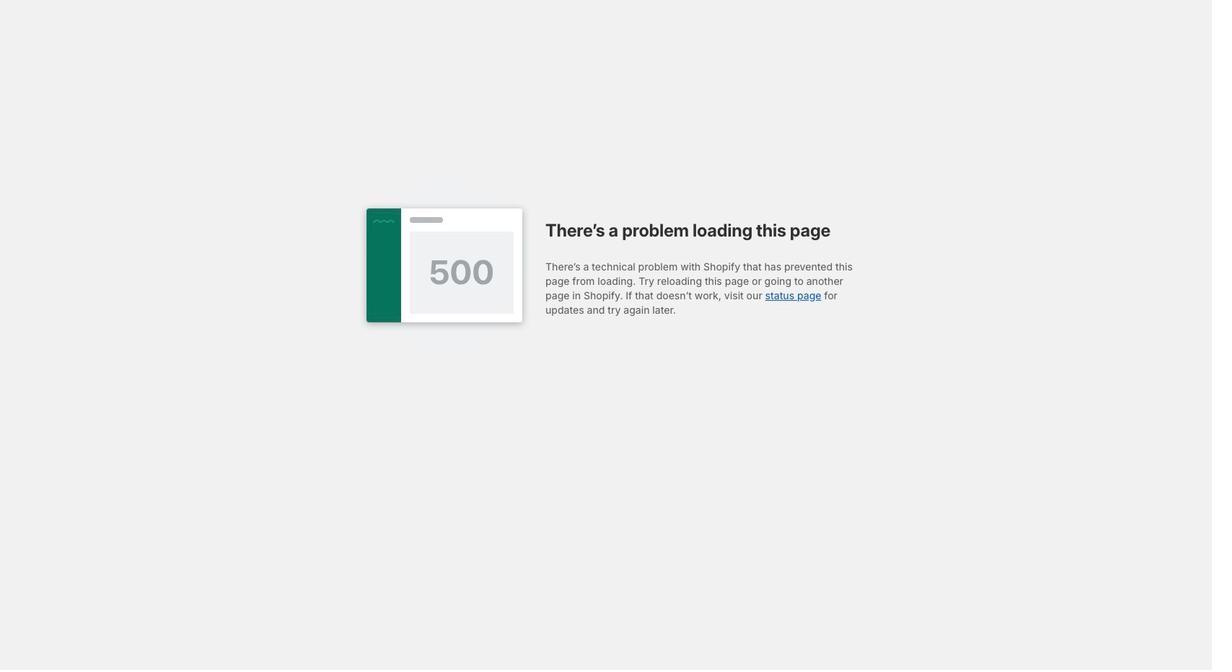 Task type: vqa. For each thing, say whether or not it's contained in the screenshot.
Shopify image
no



Task type: locate. For each thing, give the bounding box(es) containing it.
simplified illustration of the shopify admin with a 500. image
[[358, 180, 531, 353]]



